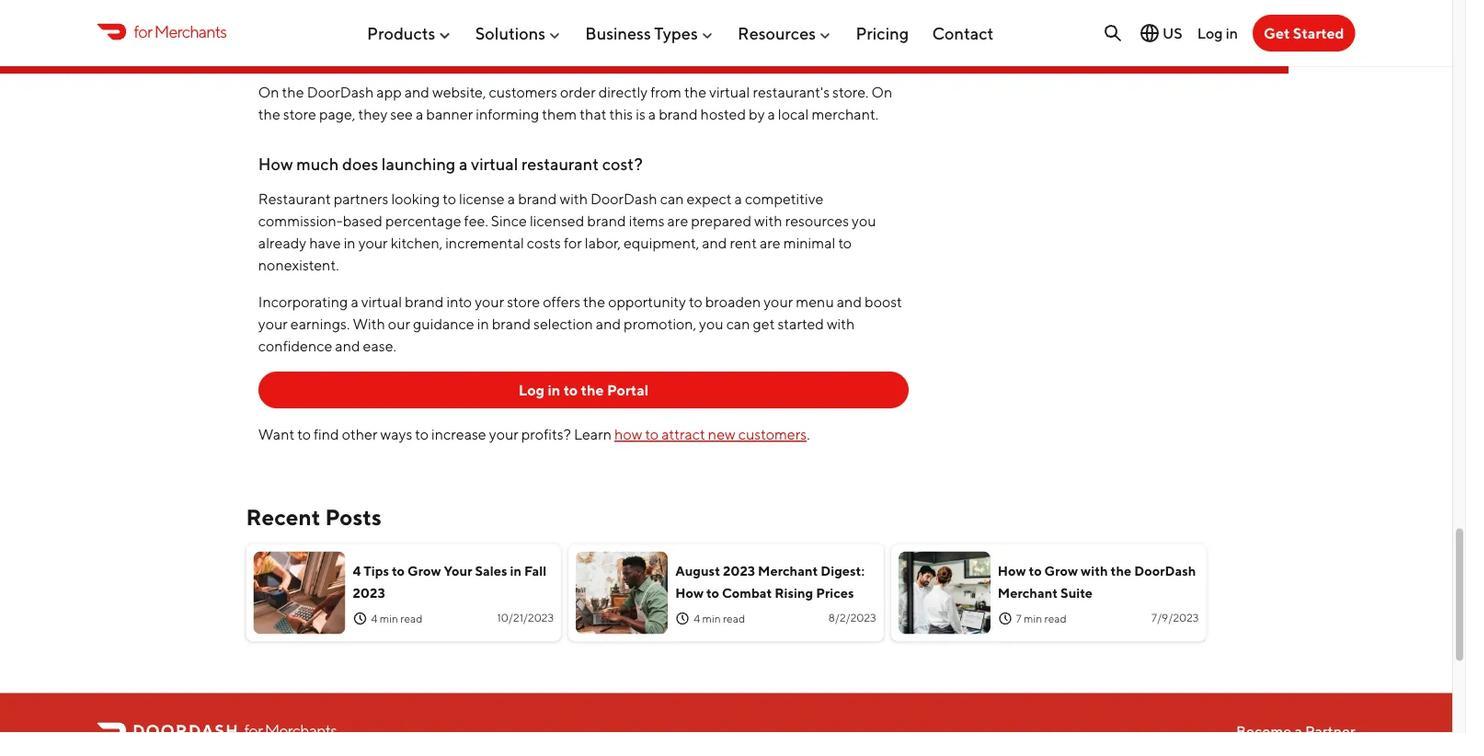 Task type: describe. For each thing, give the bounding box(es) containing it.
find
[[314, 426, 339, 443]]

pricing link
[[856, 16, 909, 50]]

selection
[[534, 315, 593, 333]]

ease.
[[363, 337, 396, 355]]

is
[[636, 105, 646, 122]]

1 horizontal spatial virtual
[[471, 154, 518, 173]]

0 horizontal spatial for
[[134, 21, 152, 41]]

started
[[1293, 24, 1344, 42]]

how to grow with the doordash merchant suite
[[998, 563, 1196, 601]]

hosted
[[701, 105, 746, 122]]

prices
[[816, 585, 854, 601]]

7/9/2023
[[1152, 611, 1199, 624]]

to inside how to grow with the doordash merchant suite
[[1029, 563, 1042, 579]]

partners
[[334, 190, 389, 208]]

restaurant partners looking to license a brand with doordash can expect a competitive commission-based percentage fee. since licensed brand items are prepared with resources you already have in your kitchen, incremental costs for labor, equipment, and rent are minimal to nonexistent.
[[258, 190, 876, 274]]

business types
[[585, 23, 698, 43]]

items
[[629, 212, 665, 230]]

0 vertical spatial customers
[[327, 46, 405, 66]]

started
[[778, 315, 824, 333]]

a up "since"
[[508, 190, 515, 208]]

to inside august 2023 merchant digest: how to combat rising prices
[[706, 585, 719, 601]]

menu
[[796, 293, 834, 311]]

how
[[615, 426, 642, 443]]

7
[[1016, 612, 1022, 625]]

have
[[309, 234, 341, 252]]

restaurant's
[[753, 83, 830, 100]]

boost
[[865, 293, 902, 311]]

and down with
[[335, 337, 360, 355]]

incorporating a virtual brand into your store offers the opportunity to broaden your menu and boost your earnings. with our guidance in brand selection and promotion, you can get started with confidence and ease.
[[258, 293, 902, 355]]

to left license
[[443, 190, 456, 208]]

when
[[437, 46, 478, 66]]

resources
[[785, 212, 849, 230]]

attract
[[662, 426, 705, 443]]

commission-
[[258, 212, 343, 230]]

already
[[258, 234, 306, 252]]

profits?
[[521, 426, 571, 443]]

2023 inside august 2023 merchant digest: how to combat rising prices
[[723, 563, 755, 579]]

blog hero 1208x1080 v192.16.01 image
[[253, 552, 345, 634]]

in up profits?
[[548, 381, 561, 399]]

portal
[[607, 381, 649, 399]]

learn
[[574, 426, 612, 443]]

2 horizontal spatial customers
[[738, 426, 807, 443]]

doordash inside how to grow with the doordash merchant suite
[[1134, 563, 1196, 579]]

min for 4 tips to grow your sales in fall 2023
[[380, 612, 398, 625]]

types
[[654, 23, 698, 43]]

log in to the portal
[[519, 381, 649, 399]]

brand up "since"
[[518, 190, 557, 208]]

a inside 'incorporating a virtual brand into your store offers the opportunity to broaden your menu and boost your earnings. with our guidance in brand selection and promotion, you can get started with confidence and ease.'
[[351, 293, 358, 311]]

you inside restaurant partners looking to license a brand with doordash can expect a competitive commission-based percentage fee. since licensed brand items are prepared with resources you already have in your kitchen, incremental costs for labor, equipment, and rent are minimal to nonexistent.
[[852, 212, 876, 230]]

costs
[[527, 234, 561, 252]]

app
[[377, 83, 402, 100]]

them
[[542, 105, 577, 122]]

get
[[1264, 24, 1290, 42]]

store.
[[833, 83, 869, 100]]

to inside 4 tips to grow your sales in fall 2023
[[392, 563, 405, 579]]

get started
[[1264, 24, 1344, 42]]

competitive
[[745, 190, 824, 208]]

solutions link
[[475, 16, 562, 50]]

to up learn
[[564, 381, 578, 399]]

nonexistent.
[[258, 256, 339, 274]]

log in to the portal link
[[258, 372, 909, 409]]

local
[[778, 105, 809, 122]]

with inside 'incorporating a virtual brand into your store offers the opportunity to broaden your menu and boost your earnings. with our guidance in brand selection and promotion, you can get started with confidence and ease.'
[[827, 315, 855, 333]]

into
[[447, 293, 472, 311]]

fall
[[524, 563, 547, 579]]

for inside restaurant partners looking to license a brand with doordash can expect a competitive commission-based percentage fee. since licensed brand items are prepared with resources you already have in your kitchen, incremental costs for labor, equipment, and rent are minimal to nonexistent.
[[564, 234, 582, 252]]

does
[[342, 154, 378, 173]]

other
[[342, 426, 378, 443]]

a up license
[[459, 154, 468, 173]]

brand left "selection"
[[492, 315, 531, 333]]

rent
[[730, 234, 757, 252]]

page,
[[319, 105, 355, 122]]

what
[[258, 46, 301, 66]]

4 min read for 2023
[[694, 612, 745, 625]]

2 on from the left
[[872, 83, 892, 100]]

merchant.
[[812, 105, 879, 122]]

cost?
[[602, 154, 643, 173]]

contact
[[932, 23, 994, 43]]

since
[[491, 212, 527, 230]]

10/21/2023
[[497, 611, 554, 624]]

business
[[585, 23, 651, 43]]

new
[[708, 426, 736, 443]]

products
[[367, 23, 436, 43]]

read for merchant
[[723, 612, 745, 625]]

suite
[[1061, 585, 1093, 601]]

time line image
[[675, 611, 690, 626]]

log in link
[[1197, 24, 1238, 42]]

brand?
[[682, 46, 735, 66]]

banner
[[426, 105, 473, 122]]

how much does launching a virtual restaurant cost?
[[258, 154, 643, 173]]

the inside 'incorporating a virtual brand into your store offers the opportunity to broaden your menu and boost your earnings. with our guidance in brand selection and promotion, you can get started with confidence and ease.'
[[583, 293, 605, 311]]

this
[[609, 105, 633, 122]]

grow inside how to grow with the doordash merchant suite
[[1045, 563, 1078, 579]]

do
[[304, 46, 324, 66]]

get started button
[[1253, 15, 1355, 52]]

customers inside on the doordash app and website, customers order directly from the virtual restaurant's store. on the store page, they see a banner informing them that this is a brand hosted by a local merchant.
[[489, 83, 557, 100]]

ways
[[380, 426, 412, 443]]

confidence
[[258, 337, 332, 355]]

our
[[388, 315, 410, 333]]

0 vertical spatial licensed
[[616, 46, 679, 66]]

see inside on the doordash app and website, customers order directly from the virtual restaurant's store. on the store page, they see a banner informing them that this is a brand hosted by a local merchant.
[[390, 105, 413, 122]]

brand up labor,
[[587, 212, 626, 230]]

expect
[[687, 190, 732, 208]]

digest:
[[821, 563, 865, 579]]

promotion,
[[624, 315, 696, 333]]

virtual inside 'incorporating a virtual brand into your store offers the opportunity to broaden your menu and boost your earnings. with our guidance in brand selection and promotion, you can get started with confidence and ease.'
[[361, 293, 402, 311]]



Task type: locate. For each thing, give the bounding box(es) containing it.
merchant up '7'
[[998, 585, 1058, 601]]

your down based
[[358, 234, 388, 252]]

in
[[1226, 24, 1238, 42], [344, 234, 356, 252], [477, 315, 489, 333], [548, 381, 561, 399], [510, 563, 522, 579]]

store left offers
[[507, 293, 540, 311]]

how down august
[[675, 585, 704, 601]]

0 horizontal spatial store
[[283, 105, 316, 122]]

4 right time line image
[[694, 612, 700, 625]]

and
[[404, 83, 430, 100], [702, 234, 727, 252], [837, 293, 862, 311], [596, 315, 621, 333], [335, 337, 360, 355]]

business types link
[[585, 16, 715, 50]]

0 horizontal spatial virtual
[[361, 293, 402, 311]]

with down menu at right top
[[827, 315, 855, 333]]

us
[[1163, 24, 1183, 42]]

2023 down tips
[[353, 585, 385, 601]]

0 horizontal spatial how
[[258, 154, 293, 173]]

1 vertical spatial store
[[507, 293, 540, 311]]

1 horizontal spatial can
[[726, 315, 750, 333]]

0 horizontal spatial grow
[[408, 563, 441, 579]]

pricing
[[856, 23, 909, 43]]

virtual up with
[[361, 293, 402, 311]]

merchants
[[154, 21, 226, 41]]

august
[[675, 563, 720, 579]]

with inside how to grow with the doordash merchant suite
[[1081, 563, 1108, 579]]

broaden
[[705, 293, 761, 311]]

read
[[400, 612, 423, 625], [723, 612, 745, 625], [1045, 612, 1067, 625]]

how for how to grow with the doordash merchant suite
[[998, 563, 1026, 579]]

1 horizontal spatial you
[[852, 212, 876, 230]]

1 horizontal spatial 2023
[[723, 563, 755, 579]]

and inside restaurant partners looking to license a brand with doordash can expect a competitive commission-based percentage fee. since licensed brand items are prepared with resources you already have in your kitchen, incremental costs for labor, equipment, and rent are minimal to nonexistent.
[[702, 234, 727, 252]]

directly
[[599, 83, 648, 100]]

increase
[[431, 426, 486, 443]]

1 horizontal spatial on
[[872, 83, 892, 100]]

4 for august 2023 merchant digest: how to combat rising prices
[[694, 612, 700, 625]]

read down 'combat' at the bottom
[[723, 612, 745, 625]]

incorporating
[[258, 293, 348, 311]]

merchant inside august 2023 merchant digest: how to combat rising prices
[[758, 563, 818, 579]]

1 horizontal spatial grow
[[1045, 563, 1078, 579]]

in right have
[[344, 234, 356, 252]]

1 horizontal spatial merchant
[[998, 585, 1058, 601]]

brand up guidance
[[405, 293, 444, 311]]

licensed inside restaurant partners looking to license a brand with doordash can expect a competitive commission-based percentage fee. since licensed brand items are prepared with resources you already have in your kitchen, incremental costs for labor, equipment, and rent are minimal to nonexistent.
[[530, 212, 584, 230]]

for left merchants
[[134, 21, 152, 41]]

1 vertical spatial are
[[760, 234, 781, 252]]

doordash up items
[[591, 190, 657, 208]]

can inside restaurant partners looking to license a brand with doordash can expect a competitive commission-based percentage fee. since licensed brand items are prepared with resources you already have in your kitchen, incremental costs for labor, equipment, and rent are minimal to nonexistent.
[[660, 190, 684, 208]]

1 on from the left
[[258, 83, 279, 100]]

read down suite
[[1045, 612, 1067, 625]]

you right resources
[[852, 212, 876, 230]]

time line image
[[353, 611, 368, 626], [998, 611, 1013, 626]]

store left page,
[[283, 105, 316, 122]]

1 4 min read from the left
[[371, 612, 423, 625]]

a up with
[[351, 293, 358, 311]]

to up 7 min read in the bottom of the page
[[1029, 563, 1042, 579]]

4 min read right time line image
[[694, 612, 745, 625]]

you
[[852, 212, 876, 230], [699, 315, 724, 333]]

1 min from the left
[[380, 612, 398, 625]]

can up items
[[660, 190, 684, 208]]

0 vertical spatial virtual
[[709, 83, 750, 100]]

min down tips
[[380, 612, 398, 625]]

log
[[1197, 24, 1223, 42], [519, 381, 545, 399]]

a
[[416, 105, 423, 122], [648, 105, 656, 122], [768, 105, 775, 122], [459, 154, 468, 173], [508, 190, 515, 208], [735, 190, 742, 208], [351, 293, 358, 311]]

log up want to find other ways to increase your profits? learn how to attract new customers .
[[519, 381, 545, 399]]

in left get
[[1226, 24, 1238, 42]]

prepared
[[691, 212, 752, 230]]

min for how to grow with the doordash merchant suite
[[1024, 612, 1042, 625]]

grow inside 4 tips to grow your sales in fall 2023
[[408, 563, 441, 579]]

7 min read
[[1016, 612, 1067, 625]]

1 horizontal spatial time line image
[[998, 611, 1013, 626]]

0 vertical spatial store
[[283, 105, 316, 122]]

august 2023 merchant digest: how to combat rising prices
[[675, 563, 865, 601]]

much
[[296, 154, 339, 173]]

1 vertical spatial how
[[998, 563, 1026, 579]]

1 vertical spatial virtual
[[471, 154, 518, 173]]

1 vertical spatial customers
[[489, 83, 557, 100]]

how up restaurant
[[258, 154, 293, 173]]

merchant
[[758, 563, 818, 579], [998, 585, 1058, 601]]

for merchants link
[[97, 19, 226, 44]]

1 horizontal spatial from
[[651, 83, 682, 100]]

1 time line image from the left
[[353, 611, 368, 626]]

resources
[[738, 23, 816, 43]]

your
[[444, 563, 472, 579]]

licensed down business types
[[616, 46, 679, 66]]

opportunity
[[608, 293, 686, 311]]

0 horizontal spatial read
[[400, 612, 423, 625]]

doordash up page,
[[307, 83, 374, 100]]

in left fall
[[510, 563, 522, 579]]

merchant up rising
[[758, 563, 818, 579]]

1 horizontal spatial 4
[[371, 612, 378, 625]]

with down competitive
[[754, 212, 782, 230]]

in inside 4 tips to grow your sales in fall 2023
[[510, 563, 522, 579]]

0 horizontal spatial merchant
[[758, 563, 818, 579]]

min for august 2023 merchant digest: how to combat rising prices
[[702, 612, 721, 625]]

log for log in to the portal
[[519, 381, 545, 399]]

0 horizontal spatial 4
[[353, 563, 361, 579]]

store inside 'incorporating a virtual brand into your store offers the opportunity to broaden your menu and boost your earnings. with our guidance in brand selection and promotion, you can get started with confidence and ease.'
[[507, 293, 540, 311]]

resources link
[[738, 16, 833, 50]]

2 horizontal spatial read
[[1045, 612, 1067, 625]]

grow
[[408, 563, 441, 579], [1045, 563, 1078, 579]]

read down 4 tips to grow your sales in fall 2023
[[400, 612, 423, 625]]

kitchen,
[[391, 234, 443, 252]]

0 horizontal spatial on
[[258, 83, 279, 100]]

time line image down tips
[[353, 611, 368, 626]]

0 vertical spatial see
[[408, 46, 434, 66]]

on down what
[[258, 83, 279, 100]]

globe line image
[[1139, 22, 1161, 44]]

can inside 'incorporating a virtual brand into your store offers the opportunity to broaden your menu and boost your earnings. with our guidance in brand selection and promotion, you can get started with confidence and ease.'
[[726, 315, 750, 333]]

1 vertical spatial can
[[726, 315, 750, 333]]

1 vertical spatial merchant
[[998, 585, 1058, 601]]

grow left "your"
[[408, 563, 441, 579]]

2023 inside 4 tips to grow your sales in fall 2023
[[353, 585, 385, 601]]

0 horizontal spatial min
[[380, 612, 398, 625]]

1 horizontal spatial customers
[[489, 83, 557, 100]]

8/2/2023
[[828, 611, 877, 624]]

2 read from the left
[[723, 612, 745, 625]]

0 horizontal spatial are
[[667, 212, 688, 230]]

want
[[258, 426, 295, 443]]

0 horizontal spatial you
[[699, 315, 724, 333]]

a right by
[[768, 105, 775, 122]]

offers
[[543, 293, 581, 311]]

4 left tips
[[353, 563, 361, 579]]

1 horizontal spatial read
[[723, 612, 745, 625]]

0 horizontal spatial 4 min read
[[371, 612, 423, 625]]

for
[[134, 21, 152, 41], [564, 234, 582, 252]]

1 horizontal spatial 4 min read
[[694, 612, 745, 625]]

0 vertical spatial 2023
[[723, 563, 755, 579]]

licensed
[[616, 46, 679, 66], [530, 212, 584, 230]]

0 horizontal spatial customers
[[327, 46, 405, 66]]

customers right new
[[738, 426, 807, 443]]

2 horizontal spatial 4
[[694, 612, 700, 625]]

1 vertical spatial doordash
[[591, 190, 657, 208]]

solutions
[[475, 23, 546, 43]]

1 vertical spatial you
[[699, 315, 724, 333]]

looking
[[391, 190, 440, 208]]

recent posts
[[246, 504, 382, 530]]

to down august
[[706, 585, 719, 601]]

log in
[[1197, 24, 1238, 42]]

4 min read down tips
[[371, 612, 423, 625]]

1 vertical spatial log
[[519, 381, 545, 399]]

0 horizontal spatial from
[[549, 46, 584, 66]]

your right the into
[[475, 293, 504, 311]]

2 grow from the left
[[1045, 563, 1078, 579]]

4 min read for tips
[[371, 612, 423, 625]]

from inside on the doordash app and website, customers order directly from the virtual restaurant's store. on the store page, they see a banner informing them that this is a brand hosted by a local merchant.
[[651, 83, 682, 100]]

can down broaden
[[726, 315, 750, 333]]

to
[[443, 190, 456, 208], [838, 234, 852, 252], [689, 293, 703, 311], [564, 381, 578, 399], [297, 426, 311, 443], [415, 426, 429, 443], [645, 426, 659, 443], [392, 563, 405, 579], [1029, 563, 1042, 579], [706, 585, 719, 601]]

2 horizontal spatial virtual
[[709, 83, 750, 100]]

license
[[459, 190, 505, 208]]

doordash inside restaurant partners looking to license a brand with doordash can expect a competitive commission-based percentage fee. since licensed brand items are prepared with resources you already have in your kitchen, incremental costs for labor, equipment, and rent are minimal to nonexistent.
[[591, 190, 657, 208]]

with
[[353, 315, 385, 333]]

your left profits?
[[489, 426, 519, 443]]

by
[[749, 105, 765, 122]]

1 horizontal spatial are
[[760, 234, 781, 252]]

on the doordash app and website, customers order directly from the virtual restaurant's store. on the store page, they see a banner informing them that this is a brand hosted by a local merchant.
[[258, 83, 892, 122]]

0 vertical spatial you
[[852, 212, 876, 230]]

you down broaden
[[699, 315, 724, 333]]

1 horizontal spatial licensed
[[616, 46, 679, 66]]

0 horizontal spatial time line image
[[353, 611, 368, 626]]

blog hero 1208x1080 v190.01.01 image
[[576, 552, 668, 634]]

2 horizontal spatial doordash
[[1134, 563, 1196, 579]]

see down products
[[408, 46, 434, 66]]

0 vertical spatial for
[[134, 21, 152, 41]]

for right costs
[[564, 234, 582, 252]]

equipment,
[[624, 234, 699, 252]]

0 horizontal spatial log
[[519, 381, 545, 399]]

are up equipment,
[[667, 212, 688, 230]]

1 vertical spatial see
[[390, 105, 413, 122]]

1 horizontal spatial for
[[564, 234, 582, 252]]

you inside 'incorporating a virtual brand into your store offers the opportunity to broaden your menu and boost your earnings. with our guidance in brand selection and promotion, you can get started with confidence and ease.'
[[699, 315, 724, 333]]

and down prepared
[[702, 234, 727, 252]]

on right the store.
[[872, 83, 892, 100]]

from up order
[[549, 46, 584, 66]]

1 vertical spatial licensed
[[530, 212, 584, 230]]

are right rent
[[760, 234, 781, 252]]

percentage
[[385, 212, 461, 230]]

how inside how to grow with the doordash merchant suite
[[998, 563, 1026, 579]]

and right app at top
[[404, 83, 430, 100]]

3 min from the left
[[1024, 612, 1042, 625]]

0 vertical spatial from
[[549, 46, 584, 66]]

2 min from the left
[[702, 612, 721, 625]]

0 horizontal spatial licensed
[[530, 212, 584, 230]]

virtual inside on the doordash app and website, customers order directly from the virtual restaurant's store. on the store page, they see a banner informing them that this is a brand hosted by a local merchant.
[[709, 83, 750, 100]]

your up get
[[764, 293, 793, 311]]

0 vertical spatial are
[[667, 212, 688, 230]]

2 horizontal spatial how
[[998, 563, 1026, 579]]

brand inside on the doordash app and website, customers order directly from the virtual restaurant's store. on the store page, they see a banner informing them that this is a brand hosted by a local merchant.
[[659, 105, 698, 122]]

want to find other ways to increase your profits? learn how to attract new customers .
[[258, 426, 813, 443]]

merchant inside how to grow with the doordash merchant suite
[[998, 585, 1058, 601]]

to inside 'incorporating a virtual brand into your store offers the opportunity to broaden your menu and boost your earnings. with our guidance in brand selection and promotion, you can get started with confidence and ease.'
[[689, 293, 703, 311]]

to right ways
[[415, 426, 429, 443]]

log for log in
[[1197, 24, 1223, 42]]

1 horizontal spatial min
[[702, 612, 721, 625]]

2 4 min read from the left
[[694, 612, 745, 625]]

2 vertical spatial virtual
[[361, 293, 402, 311]]

4 tips to grow your sales in fall 2023
[[353, 563, 547, 601]]

doordash inside on the doordash app and website, customers order directly from the virtual restaurant's store. on the store page, they see a banner informing them that this is a brand hosted by a local merchant.
[[307, 83, 374, 100]]

contact link
[[932, 16, 994, 50]]

1 vertical spatial from
[[651, 83, 682, 100]]

rising
[[775, 585, 813, 601]]

3 read from the left
[[1045, 612, 1067, 625]]

0 vertical spatial log
[[1197, 24, 1223, 42]]

0 vertical spatial how
[[258, 154, 293, 173]]

for merchants
[[134, 21, 226, 41]]

1 vertical spatial 2023
[[353, 585, 385, 601]]

read for to
[[400, 612, 423, 625]]

2023 up 'combat' at the bottom
[[723, 563, 755, 579]]

virtual up hosted
[[709, 83, 750, 100]]

2 horizontal spatial min
[[1024, 612, 1042, 625]]

1 read from the left
[[400, 612, 423, 625]]

your up confidence
[[258, 315, 288, 333]]

0 horizontal spatial can
[[660, 190, 684, 208]]

restaurant
[[258, 190, 331, 208]]

store inside on the doordash app and website, customers order directly from the virtual restaurant's store. on the store page, they see a banner informing them that this is a brand hosted by a local merchant.
[[283, 105, 316, 122]]

time line image left '7'
[[998, 611, 1013, 626]]

grow up suite
[[1045, 563, 1078, 579]]

to right how
[[645, 426, 659, 443]]

2023
[[723, 563, 755, 579], [353, 585, 385, 601]]

4 inside 4 tips to grow your sales in fall 2023
[[353, 563, 361, 579]]

brand right is
[[659, 105, 698, 122]]

launching
[[382, 154, 456, 173]]

1 horizontal spatial doordash
[[591, 190, 657, 208]]

1 grow from the left
[[408, 563, 441, 579]]

how inside august 2023 merchant digest: how to combat rising prices
[[675, 585, 704, 601]]

in inside restaurant partners looking to license a brand with doordash can expect a competitive commission-based percentage fee. since licensed brand items are prepared with resources you already have in your kitchen, incremental costs for labor, equipment, and rent are minimal to nonexistent.
[[344, 234, 356, 252]]

that
[[580, 105, 607, 122]]

in right guidance
[[477, 315, 489, 333]]

order
[[560, 83, 596, 100]]

virtual up license
[[471, 154, 518, 173]]

1 horizontal spatial how
[[675, 585, 704, 601]]

how up '7'
[[998, 563, 1026, 579]]

0 horizontal spatial 2023
[[353, 585, 385, 601]]

a left banner at top
[[416, 105, 423, 122]]

from
[[549, 46, 584, 66], [651, 83, 682, 100]]

time line image for 4 tips to grow your sales in fall 2023
[[353, 611, 368, 626]]

the inside how to grow with the doordash merchant suite
[[1111, 563, 1132, 579]]

how to use the doordash merchant suite image
[[899, 552, 991, 634]]

log inside log in to the portal link
[[519, 381, 545, 399]]

fee.
[[464, 212, 488, 230]]

to left broaden
[[689, 293, 703, 311]]

in inside 'incorporating a virtual brand into your store offers the opportunity to broaden your menu and boost your earnings. with our guidance in brand selection and promotion, you can get started with confidence and ease.'
[[477, 315, 489, 333]]

combat
[[722, 585, 772, 601]]

a right is
[[648, 105, 656, 122]]

to right the minimal
[[838, 234, 852, 252]]

informing
[[476, 105, 539, 122]]

how for how much does launching a virtual restaurant cost?
[[258, 154, 293, 173]]

customers down products
[[327, 46, 405, 66]]

doordash up 7/9/2023
[[1134, 563, 1196, 579]]

how to attract new customers link
[[615, 426, 807, 443]]

based
[[343, 212, 383, 230]]

see down app at top
[[390, 105, 413, 122]]

the
[[588, 46, 613, 66], [282, 83, 304, 100], [684, 83, 707, 100], [258, 105, 280, 122], [583, 293, 605, 311], [581, 381, 604, 399], [1111, 563, 1132, 579]]

0 horizontal spatial doordash
[[307, 83, 374, 100]]

0 vertical spatial can
[[660, 190, 684, 208]]

your inside restaurant partners looking to license a brand with doordash can expect a competitive commission-based percentage fee. since licensed brand items are prepared with resources you already have in your kitchen, incremental costs for labor, equipment, and rent are minimal to nonexistent.
[[358, 234, 388, 252]]

licensed up costs
[[530, 212, 584, 230]]

2 vertical spatial doordash
[[1134, 563, 1196, 579]]

4 down tips
[[371, 612, 378, 625]]

and down the "opportunity"
[[596, 315, 621, 333]]

with up suite
[[1081, 563, 1108, 579]]

1 horizontal spatial log
[[1197, 24, 1223, 42]]

2 vertical spatial customers
[[738, 426, 807, 443]]

0 vertical spatial merchant
[[758, 563, 818, 579]]

min right time line image
[[702, 612, 721, 625]]

min right '7'
[[1024, 612, 1042, 625]]

products link
[[367, 16, 452, 50]]

labor,
[[585, 234, 621, 252]]

read for grow
[[1045, 612, 1067, 625]]

time line image for how to grow with the doordash merchant suite
[[998, 611, 1013, 626]]

and left boost
[[837, 293, 862, 311]]

2 time line image from the left
[[998, 611, 1013, 626]]

posts
[[325, 504, 382, 530]]

0 vertical spatial doordash
[[307, 83, 374, 100]]

to left 'find'
[[297, 426, 311, 443]]

1 vertical spatial for
[[564, 234, 582, 252]]

customers up informing in the top left of the page
[[489, 83, 557, 100]]

log right us
[[1197, 24, 1223, 42]]

from right directly
[[651, 83, 682, 100]]

1 horizontal spatial store
[[507, 293, 540, 311]]

a up prepared
[[735, 190, 742, 208]]

2 vertical spatial how
[[675, 585, 704, 601]]

and inside on the doordash app and website, customers order directly from the virtual restaurant's store. on the store page, they see a banner informing them that this is a brand hosted by a local merchant.
[[404, 83, 430, 100]]

4 for 4 tips to grow your sales in fall 2023
[[371, 612, 378, 625]]

with down restaurant
[[560, 190, 588, 208]]

to right tips
[[392, 563, 405, 579]]



Task type: vqa. For each thing, say whether or not it's contained in the screenshot.
Grow link
no



